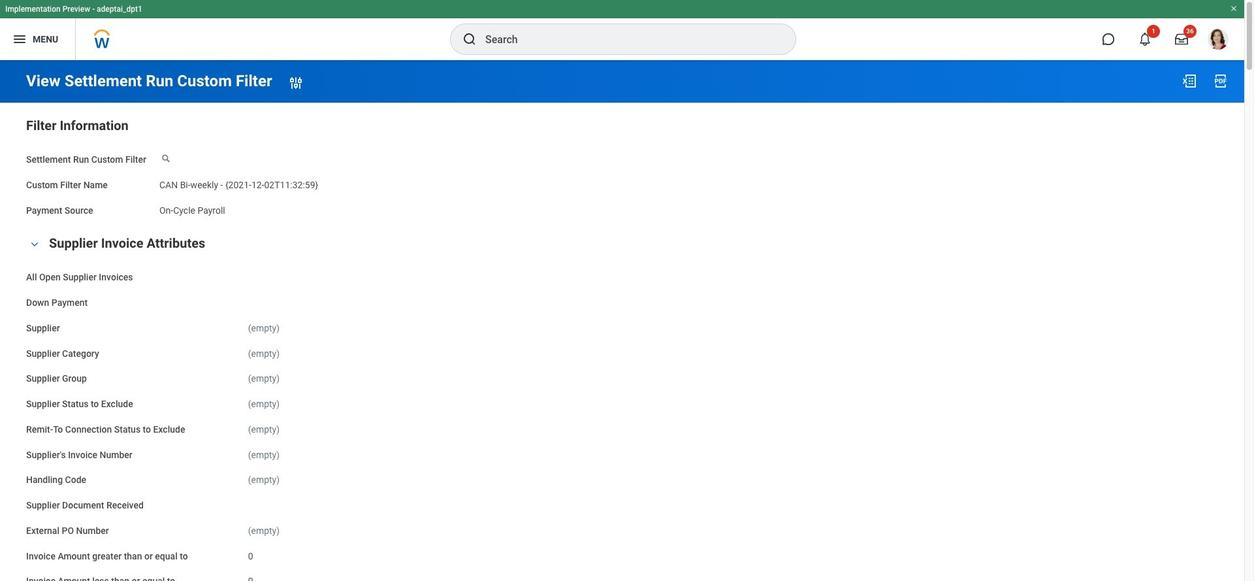 Task type: locate. For each thing, give the bounding box(es) containing it.
banner
[[0, 0, 1245, 60]]

profile logan mcneil image
[[1208, 29, 1229, 52]]

inbox large image
[[1176, 33, 1189, 46]]

main content
[[0, 60, 1245, 581]]

1 vertical spatial group
[[26, 233, 1219, 581]]

group
[[26, 115, 1219, 217], [26, 233, 1219, 581]]

on-cycle payroll element
[[159, 202, 225, 215]]

change selection image
[[288, 75, 304, 91]]

0 vertical spatial group
[[26, 115, 1219, 217]]

1 group from the top
[[26, 115, 1219, 217]]

2 group from the top
[[26, 233, 1219, 581]]



Task type: vqa. For each thing, say whether or not it's contained in the screenshot.
'Today Thursday, March 7, 2024' cell
no



Task type: describe. For each thing, give the bounding box(es) containing it.
Search Workday  search field
[[486, 25, 769, 54]]

close environment banner image
[[1231, 5, 1238, 12]]

view printable version (pdf) image
[[1214, 73, 1229, 89]]

chevron down image
[[27, 240, 42, 249]]

export to excel image
[[1182, 73, 1198, 89]]

search image
[[462, 31, 478, 47]]

justify image
[[12, 31, 27, 47]]

notifications large image
[[1139, 33, 1152, 46]]



